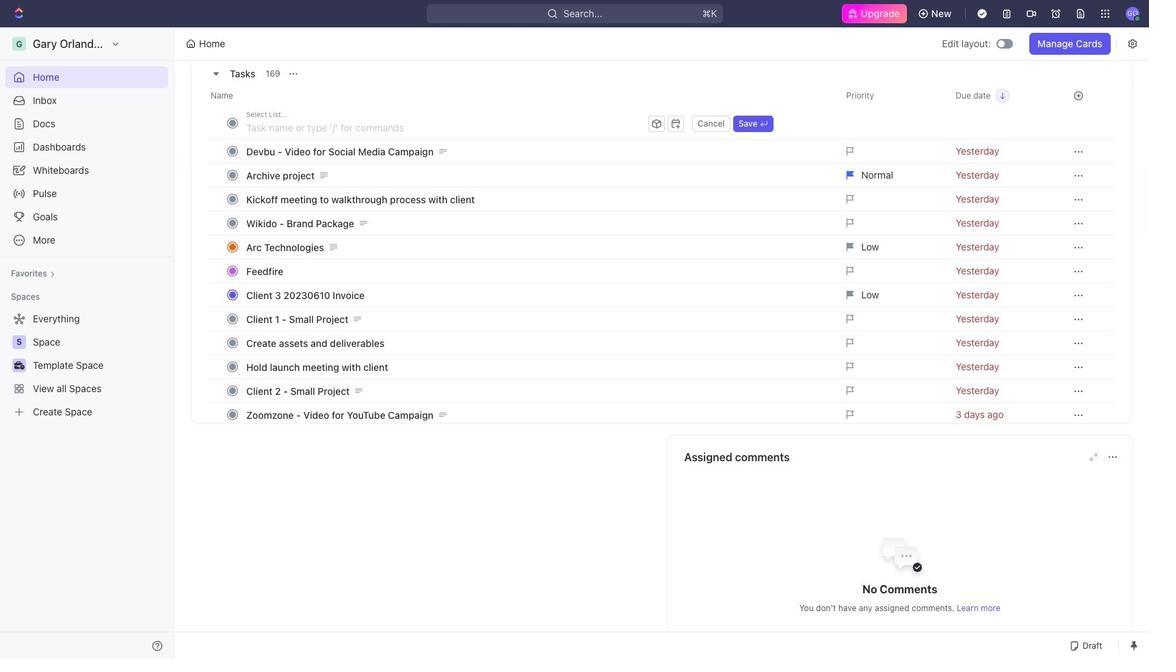 Task type: vqa. For each thing, say whether or not it's contained in the screenshot.
🚘
no



Task type: locate. For each thing, give the bounding box(es) containing it.
space, , element
[[12, 335, 26, 349]]

sidebar navigation
[[0, 27, 177, 659]]

business time image
[[14, 361, 24, 370]]

tree
[[5, 308, 168, 423]]



Task type: describe. For each thing, give the bounding box(es) containing it.
gary orlando's workspace, , element
[[12, 37, 26, 51]]

tree inside the sidebar navigation
[[5, 308, 168, 423]]

Task name or type '/' for commands text field
[[246, 116, 646, 138]]



